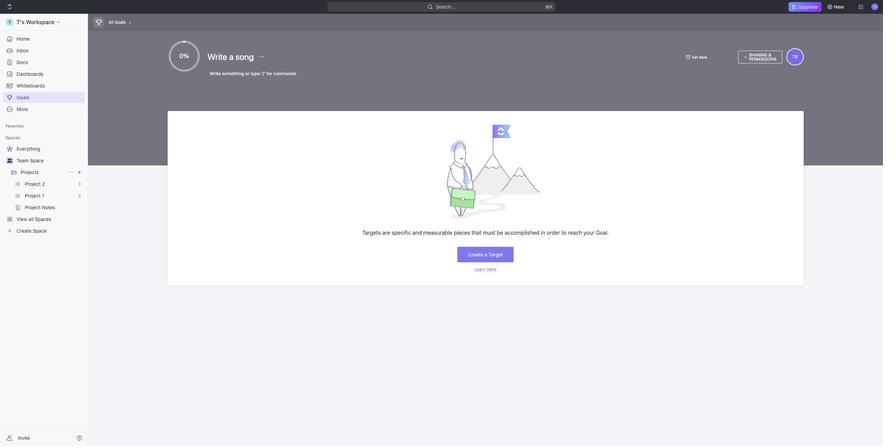 Task type: describe. For each thing, give the bounding box(es) containing it.
t's workspace, , element
[[6, 19, 13, 26]]

more
[[487, 267, 497, 272]]

learn more link
[[475, 267, 497, 272]]

to
[[562, 230, 567, 236]]

must
[[483, 230, 495, 236]]

set
[[692, 55, 698, 59]]

home link
[[3, 33, 85, 44]]

&
[[768, 52, 771, 57]]

team
[[17, 158, 29, 164]]

targets
[[362, 230, 381, 236]]

upgrade link
[[789, 2, 822, 12]]

projects link
[[21, 167, 66, 178]]

project for project 2
[[25, 181, 41, 187]]

t's
[[17, 19, 25, 25]]

project 1 link
[[25, 190, 75, 201]]

set date
[[692, 55, 707, 59]]

1 vertical spatial tb button
[[786, 48, 804, 66]]

create space
[[17, 228, 47, 234]]

search...
[[436, 4, 456, 10]]

all
[[29, 216, 34, 222]]

more
[[17, 106, 28, 112]]

everything
[[17, 146, 40, 152]]

2
[[42, 181, 45, 187]]

0 horizontal spatial spaces
[[6, 135, 20, 140]]

⌘k
[[545, 4, 553, 10]]

sharing & permissions
[[749, 52, 777, 62]]

3 for 2
[[78, 181, 81, 187]]

new
[[834, 4, 844, 10]]

in
[[541, 230, 545, 236]]

whiteboards
[[17, 83, 45, 89]]

measurable
[[423, 230, 452, 236]]

whiteboards link
[[3, 80, 85, 91]]

view all spaces link
[[3, 214, 83, 225]]

project notes link
[[25, 202, 83, 213]]

dashboards link
[[3, 69, 85, 80]]

3 for 1
[[78, 193, 81, 198]]

your
[[583, 230, 594, 236]]

all goals
[[109, 20, 126, 25]]

user group image
[[7, 159, 12, 163]]

home
[[17, 36, 30, 42]]

project for project 1
[[25, 193, 41, 199]]

sharing
[[749, 52, 767, 57]]

projects
[[21, 169, 39, 175]]

permissions
[[749, 56, 777, 62]]

team space link
[[17, 155, 83, 166]]

tb for rightmost tb 'dropdown button'
[[873, 5, 877, 9]]

all goals link
[[107, 18, 127, 27]]

1
[[42, 193, 44, 199]]

reach
[[568, 230, 582, 236]]



Task type: vqa. For each thing, say whether or not it's contained in the screenshot.
BACK
no



Task type: locate. For each thing, give the bounding box(es) containing it.
spaces
[[6, 135, 20, 140], [35, 216, 51, 222]]

tb for tb 'dropdown button' to the bottom
[[792, 54, 798, 59]]

1 horizontal spatial tb
[[873, 5, 877, 9]]

1 horizontal spatial spaces
[[35, 216, 51, 222]]

that
[[472, 230, 482, 236]]

3 right project 2 "link" on the left top of the page
[[78, 181, 81, 187]]

space for team space
[[30, 158, 44, 164]]

and
[[412, 230, 422, 236]]

0 vertical spatial spaces
[[6, 135, 20, 140]]

favorites button
[[3, 122, 26, 130]]

goal.
[[596, 230, 609, 236]]

specific
[[392, 230, 411, 236]]

1 vertical spatial tb
[[792, 54, 798, 59]]

1 vertical spatial space
[[33, 228, 47, 234]]

notes
[[42, 205, 55, 210]]

goals link
[[3, 92, 85, 103]]

1 3 from the top
[[78, 181, 81, 187]]

space
[[30, 158, 44, 164], [33, 228, 47, 234]]

spaces up create space link
[[35, 216, 51, 222]]

0 vertical spatial tb
[[873, 5, 877, 9]]

2 vertical spatial project
[[25, 205, 41, 210]]

learn
[[475, 267, 485, 272]]

project left 1
[[25, 193, 41, 199]]

space for create space
[[33, 228, 47, 234]]

tb button
[[869, 1, 880, 12], [786, 48, 804, 66]]

project for project notes
[[25, 205, 41, 210]]

0 horizontal spatial tb
[[792, 54, 798, 59]]

spaces down favorites button
[[6, 135, 20, 140]]

3
[[78, 181, 81, 187], [78, 193, 81, 198]]

be
[[497, 230, 503, 236]]

0 vertical spatial tb button
[[869, 1, 880, 12]]

tree
[[3, 144, 85, 237]]

project 2 link
[[25, 179, 75, 190]]

write a song
[[207, 52, 256, 62]]

tb
[[873, 5, 877, 9], [792, 54, 798, 59]]

team space
[[17, 158, 44, 164]]

docs link
[[3, 57, 85, 68]]

1 project from the top
[[25, 181, 41, 187]]

3 project from the top
[[25, 205, 41, 210]]

1 vertical spatial 3
[[78, 193, 81, 198]]

2 project from the top
[[25, 193, 41, 199]]

new button
[[824, 1, 848, 12]]

project left 2
[[25, 181, 41, 187]]

project up view all spaces
[[25, 205, 41, 210]]

a
[[229, 52, 234, 62]]

t
[[8, 19, 11, 25]]

view
[[17, 216, 27, 222]]

are
[[382, 230, 390, 236]]

accomplished
[[505, 230, 539, 236]]

targets are specific and measurable pieces that must be accomplished in order to reach your goal.
[[362, 230, 609, 236]]

project
[[25, 181, 41, 187], [25, 193, 41, 199], [25, 205, 41, 210]]

create a target
[[468, 252, 503, 258]]

space down the everything link
[[30, 158, 44, 164]]

0 horizontal spatial tb button
[[786, 48, 804, 66]]

more button
[[3, 104, 85, 115]]

invite
[[18, 435, 30, 441]]

goals
[[17, 95, 29, 100]]

date
[[699, 55, 707, 59]]

project inside "link"
[[25, 181, 41, 187]]

0 vertical spatial project
[[25, 181, 41, 187]]

project notes
[[25, 205, 55, 210]]

2 3 from the top
[[78, 193, 81, 198]]

tree inside sidebar navigation
[[3, 144, 85, 237]]

space down view all spaces link at the left of page
[[33, 228, 47, 234]]

inbox link
[[3, 45, 85, 56]]

project 2
[[25, 181, 45, 187]]

project 1
[[25, 193, 44, 199]]

sidebar navigation
[[0, 14, 89, 446]]

1 vertical spatial spaces
[[35, 216, 51, 222]]

1 vertical spatial project
[[25, 193, 41, 199]]

write
[[207, 52, 227, 62]]

0 vertical spatial 3
[[78, 181, 81, 187]]

3 up project notes link
[[78, 193, 81, 198]]

dashboards
[[17, 71, 43, 77]]

tree containing everything
[[3, 144, 85, 237]]

1 horizontal spatial tb button
[[869, 1, 880, 12]]

workspace
[[26, 19, 54, 25]]

favorites
[[6, 123, 24, 129]]

inbox
[[17, 48, 29, 53]]

0 vertical spatial space
[[30, 158, 44, 164]]

create space link
[[3, 226, 83, 237]]

everything link
[[3, 144, 83, 155]]

pieces
[[454, 230, 470, 236]]

order
[[547, 230, 560, 236]]

set date button
[[682, 53, 735, 61]]

t's workspace
[[17, 19, 54, 25]]

song
[[235, 52, 254, 62]]

docs
[[17, 59, 28, 65]]

upgrade
[[798, 4, 818, 10]]

learn more
[[475, 267, 497, 272]]

create
[[17, 228, 31, 234]]

view all spaces
[[17, 216, 51, 222]]



